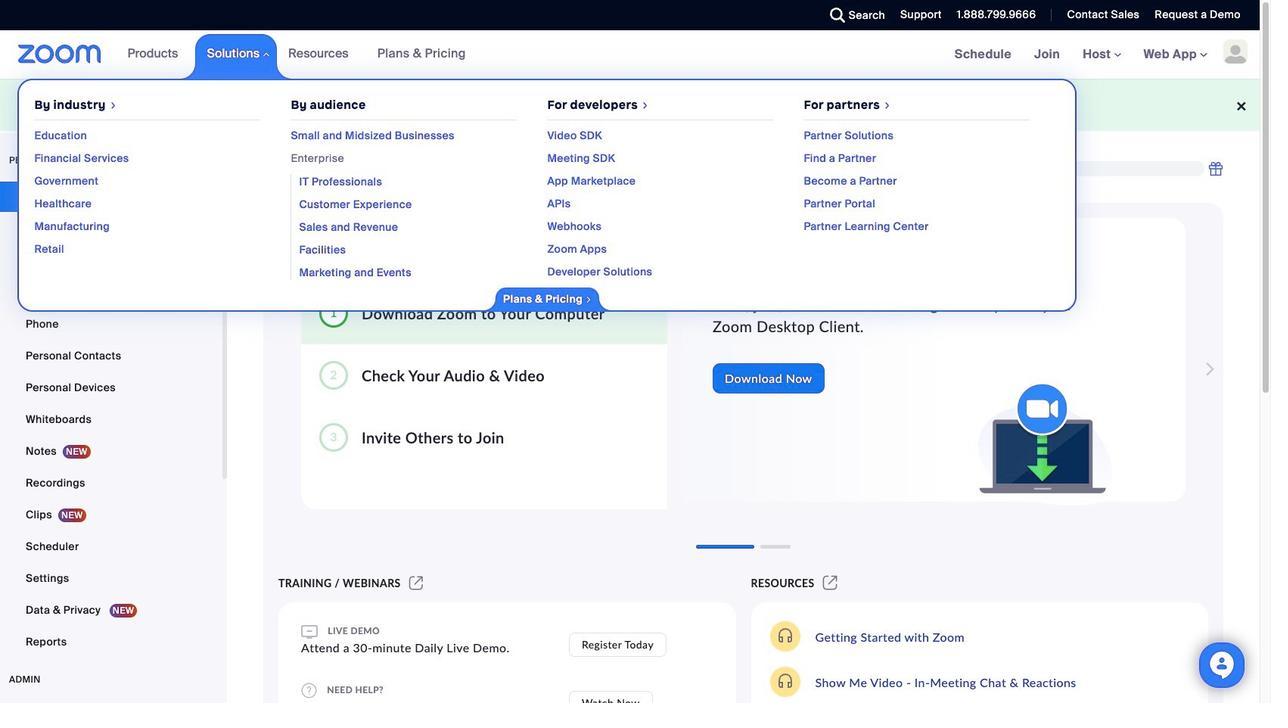 Task type: describe. For each thing, give the bounding box(es) containing it.
product information navigation
[[18, 30, 1078, 312]]

profile picture image
[[1224, 39, 1248, 64]]

meetings navigation
[[944, 30, 1261, 79]]



Task type: vqa. For each thing, say whether or not it's contained in the screenshot.
'SCHEDULE' link
no



Task type: locate. For each thing, give the bounding box(es) containing it.
window new image
[[407, 577, 426, 590]]

banner
[[0, 30, 1261, 312]]

zoom logo image
[[18, 45, 101, 64]]

next image
[[1198, 354, 1219, 385]]

footer
[[0, 79, 1261, 131]]

personal menu menu
[[0, 182, 223, 659]]

menu item
[[0, 701, 223, 703]]

window new image
[[821, 577, 840, 590]]



